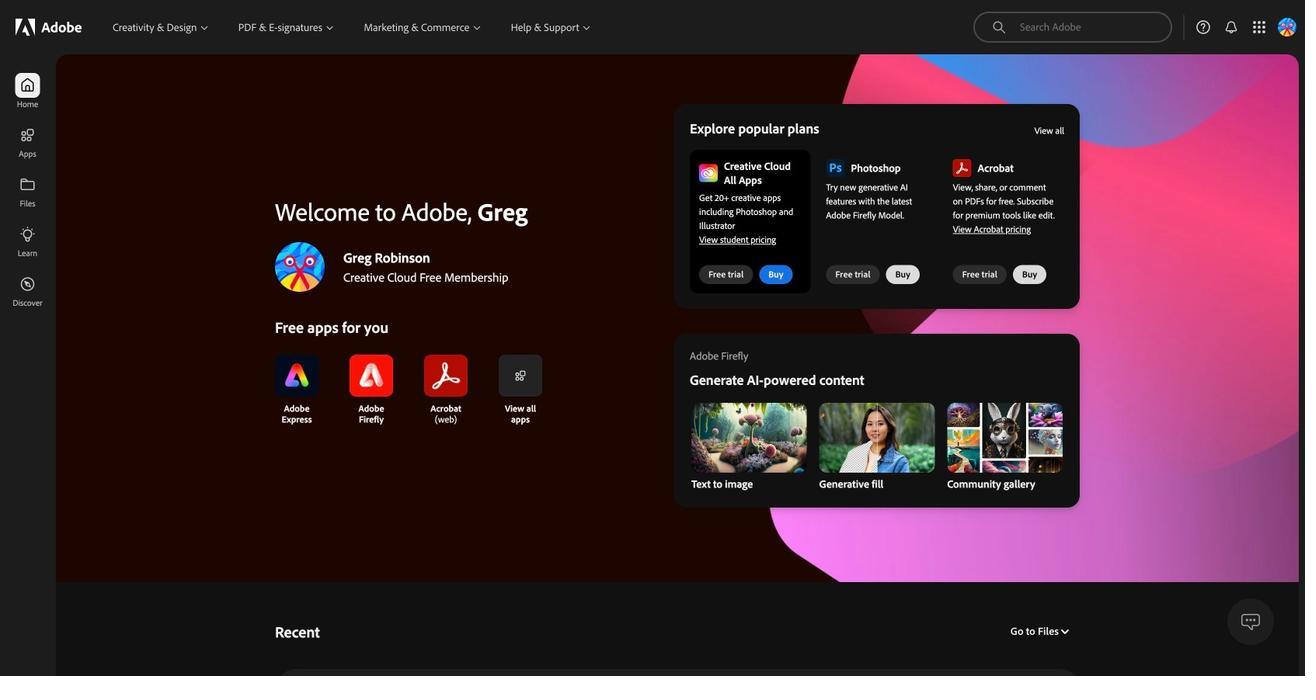 Task type: vqa. For each thing, say whether or not it's contained in the screenshot.
Adobe Firefly Image
yes



Task type: locate. For each thing, give the bounding box(es) containing it.
acrobat image
[[953, 159, 972, 177]]

community gallery image
[[948, 403, 1063, 473]]

apps to try element
[[674, 104, 1080, 309]]

view more image
[[514, 370, 527, 382]]

acrobat image
[[424, 355, 468, 397]]

text to image image
[[692, 403, 807, 473]]



Task type: describe. For each thing, give the bounding box(es) containing it.
Search Adobe search field
[[974, 12, 1173, 43]]

generative fill image
[[820, 403, 935, 473]]

creative cloud all apps image
[[699, 165, 718, 182]]

adobe express image
[[275, 355, 319, 397]]

go to files image
[[1059, 629, 1069, 635]]

adobe firefly image
[[350, 355, 393, 397]]

adobe, inc. image
[[16, 19, 82, 36]]

photoshop image
[[826, 159, 845, 177]]



